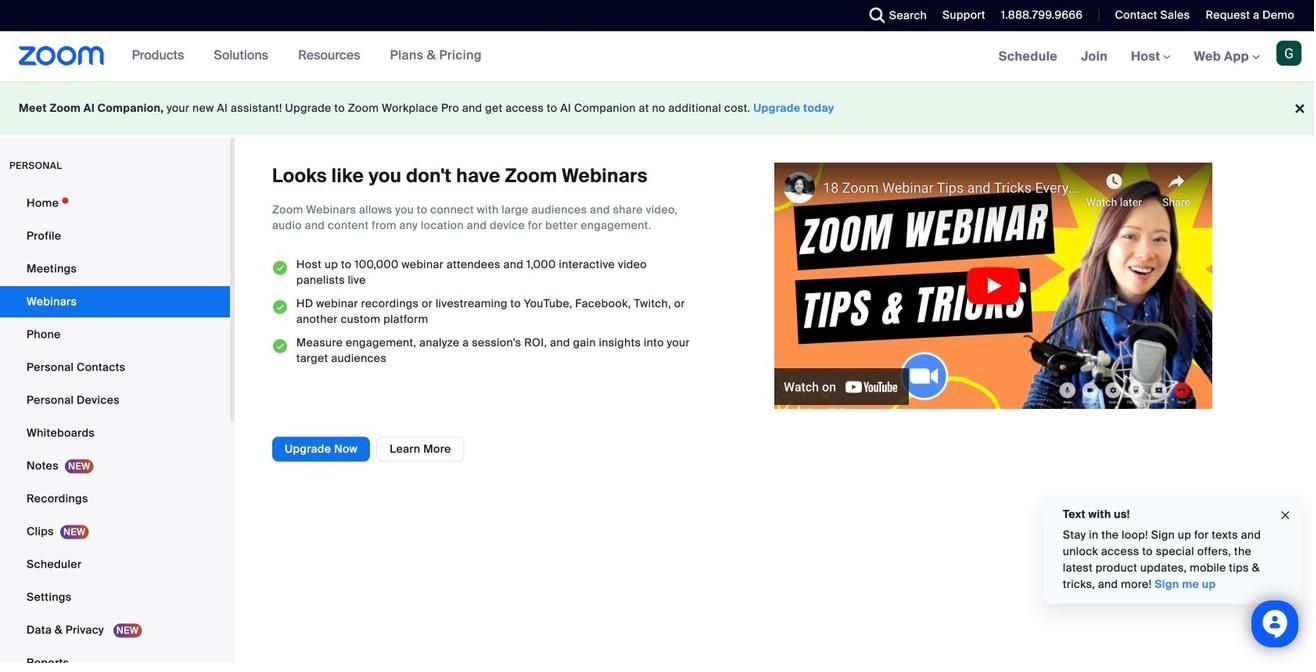 Task type: describe. For each thing, give the bounding box(es) containing it.
close image
[[1279, 507, 1291, 525]]

product information navigation
[[120, 31, 493, 81]]

profile picture image
[[1277, 41, 1302, 66]]

zoom logo image
[[19, 46, 105, 66]]



Task type: locate. For each thing, give the bounding box(es) containing it.
personal menu menu
[[0, 188, 230, 663]]

banner
[[0, 31, 1314, 83]]

meetings navigation
[[987, 31, 1314, 83]]

footer
[[0, 81, 1314, 135]]



Task type: vqa. For each thing, say whether or not it's contained in the screenshot.
Products
no



